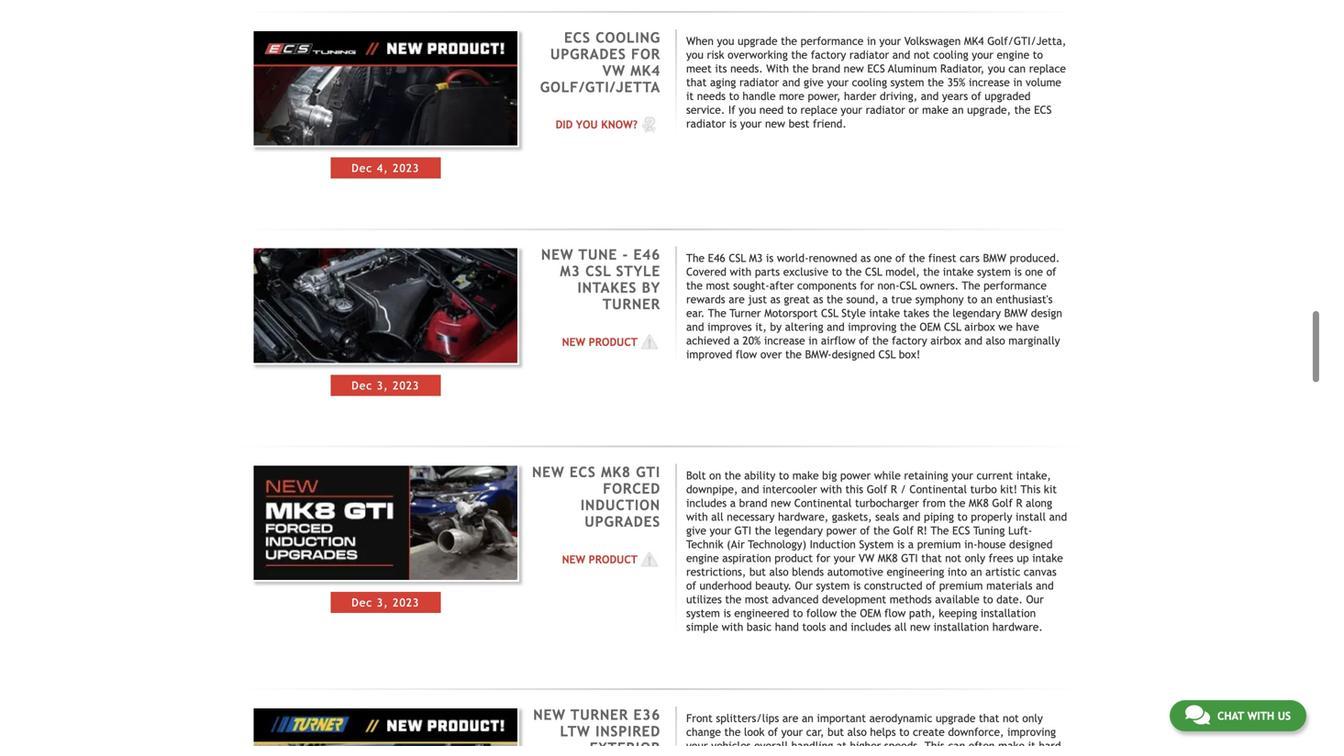 Task type: vqa. For each thing, say whether or not it's contained in the screenshot.
GROUND inside the Items marked as 'Free Shipping' may qualify for free standard economy ground shipping to the contiguous United States (48 states).
no



Task type: locate. For each thing, give the bounding box(es) containing it.
product down intakes at the top of the page
[[589, 335, 638, 348]]

0 vertical spatial make
[[923, 103, 949, 116]]

upgrade inside "when you upgrade the performance in your volkswagen mk4 golf/gti/jetta, you risk overworking the factory radiator and not cooling your engine to meet its needs. with the brand new ecs aluminum radiator, you can replace that aging radiator and give your cooling system the 35% increase in volume it needs to handle more power, harder driving, and years of upgraded service. if you need to replace your radiator or make an upgrade, the ecs radiator is your new best friend."
[[738, 34, 778, 47]]

includes
[[686, 497, 727, 509], [851, 620, 891, 633]]

in
[[867, 34, 876, 47], [1014, 76, 1023, 88], [809, 334, 818, 347]]

1 vertical spatial that
[[922, 552, 942, 564]]

performance inside "when you upgrade the performance in your volkswagen mk4 golf/gti/jetta, you risk overworking the factory radiator and not cooling your engine to meet its needs. with the brand new ecs aluminum radiator, you can replace that aging radiator and give your cooling system the 35% increase in volume it needs to handle more power, harder driving, and years of upgraded service. if you need to replace your radiator or make an upgrade, the ecs radiator is your new best friend."
[[801, 34, 864, 47]]

system down aluminum
[[891, 76, 925, 88]]

marginally
[[1009, 334, 1061, 347]]

bmw-
[[805, 348, 832, 361]]

new left the forced
[[532, 464, 565, 480]]

1 2023 from the top
[[393, 161, 420, 174]]

make up intercooler
[[793, 469, 819, 482]]

needs.
[[731, 62, 763, 75]]

0 horizontal spatial in
[[809, 334, 818, 347]]

1 vertical spatial oem
[[860, 607, 881, 620]]

1 vertical spatial mk4
[[631, 62, 661, 79]]

1 3, from the top
[[377, 379, 389, 392]]

model,
[[886, 265, 920, 278]]

most up 'engineered'
[[745, 593, 769, 606]]

0 vertical spatial upgrades
[[551, 46, 626, 62]]

1 new product from the top
[[562, 335, 638, 348]]

installation down keeping
[[934, 620, 989, 633]]

designed down airflow
[[832, 348, 875, 361]]

1 horizontal spatial but
[[828, 725, 844, 738]]

dec 3, 2023 down new tune - e46 m3 csl style intakes by turner image
[[352, 379, 420, 392]]

an up car, at the bottom right
[[802, 712, 814, 724]]

0 horizontal spatial golf
[[867, 483, 888, 496]]

it,
[[756, 320, 767, 333]]

0 vertical spatial oem
[[920, 320, 941, 333]]

0 horizontal spatial make
[[793, 469, 819, 482]]

flow inside the e46 csl m3 is world-renowned as one of the finest cars bmw produced. covered with parts exclusive to the csl model, the intake system is one of the most sought-after components for non-csl owners. the performance rewards are just as great as the sound, a true symphony to an enthusiast's ear.  the turner motorsport csl style intake takes the legendary bmw design and improves it, by altering and improving the oem csl airbox we have achieved a 20% increase in airflow of the factory airbox and also marginally improved flow over the bmw-designed csl box!
[[736, 348, 757, 361]]

2 horizontal spatial that
[[979, 712, 1000, 724]]

an inside front splitters/lips are an important aerodynamic upgrade that not only change the look of your car, but also helps to create downforce, improving your vehicles overall handling at higher speeds. this can often make it ha
[[802, 712, 814, 724]]

dec 3, 2023 for new ecs mk8 gti forced induction upgrades
[[352, 596, 420, 609]]

golf
[[867, 483, 888, 496], [992, 497, 1013, 509], [893, 524, 914, 537]]

gti
[[636, 464, 661, 480], [735, 524, 752, 537], [901, 552, 918, 564]]

new inside new tune - e46 m3 csl style intakes by turner
[[541, 247, 574, 263]]

1 dec 3, 2023 link from the top
[[252, 247, 520, 396]]

engine down golf/gti/jetta,
[[997, 48, 1030, 61]]

continental
[[910, 483, 967, 496], [795, 497, 852, 509]]

vw down system
[[859, 552, 875, 564]]

0 vertical spatial this
[[1021, 483, 1041, 496]]

to inside front splitters/lips are an important aerodynamic upgrade that not only change the look of your car, but also helps to create downforce, improving your vehicles overall handling at higher speeds. this can often make it ha
[[900, 725, 910, 738]]

are
[[729, 293, 745, 306], [783, 712, 799, 724]]

1 horizontal spatial continental
[[910, 483, 967, 496]]

can up upgraded
[[1009, 62, 1026, 75]]

3, for new tune - e46 m3 csl style intakes by turner
[[377, 379, 389, 392]]

style inside new tune - e46 m3 csl style intakes by turner
[[616, 263, 661, 280]]

engine down technik
[[686, 552, 719, 564]]

2 vertical spatial in
[[809, 334, 818, 347]]

give up power,
[[804, 76, 824, 88]]

gti left "bolt"
[[636, 464, 661, 480]]

2 new product from the top
[[562, 553, 638, 566]]

improving inside the e46 csl m3 is world-renowned as one of the finest cars bmw produced. covered with parts exclusive to the csl model, the intake system is one of the most sought-after components for non-csl owners. the performance rewards are just as great as the sound, a true symphony to an enthusiast's ear.  the turner motorsport csl style intake takes the legendary bmw design and improves it, by altering and improving the oem csl airbox we have achieved a 20% increase in airflow of the factory airbox and also marginally improved flow over the bmw-designed csl box!
[[848, 320, 897, 333]]

1 vertical spatial dec 3, 2023 link
[[252, 464, 520, 638]]

1 vertical spatial factory
[[892, 334, 928, 347]]

1 vertical spatial performance
[[984, 279, 1047, 292]]

0 vertical spatial continental
[[910, 483, 967, 496]]

upgrades down the forced
[[585, 514, 661, 530]]

upgrade
[[738, 34, 778, 47], [936, 712, 976, 724]]

comments image
[[1186, 704, 1210, 726]]

utilizes
[[686, 593, 722, 606]]

1 horizontal spatial e46
[[708, 252, 726, 264]]

most down the covered
[[706, 279, 730, 292]]

one up model,
[[874, 252, 892, 264]]

1 vertical spatial upgrades
[[585, 514, 661, 530]]

are inside the e46 csl m3 is world-renowned as one of the finest cars bmw produced. covered with parts exclusive to the csl model, the intake system is one of the most sought-after components for non-csl owners. the performance rewards are just as great as the sound, a true symphony to an enthusiast's ear.  the turner motorsport csl style intake takes the legendary bmw design and improves it, by altering and improving the oem csl airbox we have achieved a 20% increase in airflow of the factory airbox and also marginally improved flow over the bmw-designed csl box!
[[729, 293, 745, 306]]

2 vertical spatial golf
[[893, 524, 914, 537]]

0 vertical spatial replace
[[1029, 62, 1066, 75]]

golf/gti/jetta
[[540, 79, 661, 95]]

you up upgraded
[[988, 62, 1006, 75]]

can down downforce,
[[948, 739, 966, 746]]

1 vertical spatial golf
[[992, 497, 1013, 509]]

2 horizontal spatial mk8
[[969, 497, 989, 509]]

change
[[686, 725, 721, 738]]

vw down cooling on the top of page
[[603, 62, 626, 79]]

this down create
[[925, 739, 945, 746]]

bmw right the cars
[[983, 252, 1007, 264]]

increase
[[969, 76, 1010, 88], [764, 334, 805, 347]]

as right renowned on the top of the page
[[861, 252, 871, 264]]

design
[[1031, 307, 1063, 320]]

2 vertical spatial make
[[999, 739, 1025, 746]]

0 vertical spatial r
[[891, 483, 897, 496]]

0 horizontal spatial brand
[[739, 497, 768, 509]]

are inside front splitters/lips are an important aerodynamic upgrade that not only change the look of your car, but also helps to create downforce, improving your vehicles overall handling at higher speeds. this can often make it ha
[[783, 712, 799, 724]]

your
[[880, 34, 901, 47], [972, 48, 994, 61], [827, 76, 849, 88], [841, 103, 863, 116], [740, 117, 762, 130], [952, 469, 974, 482], [710, 524, 732, 537], [834, 552, 856, 564], [782, 725, 803, 738], [686, 739, 708, 746]]

oem
[[920, 320, 941, 333], [860, 607, 881, 620]]

our down blends
[[795, 579, 813, 592]]

0 horizontal spatial replace
[[801, 103, 838, 116]]

ecs up harder
[[868, 62, 885, 75]]

of
[[972, 89, 982, 102], [896, 252, 906, 264], [1047, 265, 1057, 278], [859, 334, 869, 347], [860, 524, 870, 537], [686, 579, 696, 592], [926, 579, 936, 592], [768, 725, 778, 738]]

an inside bolt on the ability to make big power while retaining your current intake, downpipe, and intercooler with this golf r / continental turbo kit! this kit includes a brand new continental turbocharger from the mk8 golf r along with all necessary hardware, gaskets, seals and piping to properly install and give your gti the legendary power of the golf r!  the ecs tuning luft- technik (air technology) induction system is a premium in-house designed engine aspiration product for your vw mk8 gti that not only frees up intake restrictions, but also blends automotive engineering into an artistic canvas of underhood beauty. our system is constructed of premium materials and utilizes the most advanced development methods available to date. our system is engineered to follow the oem flow path, keeping installation simple with basic hand tools and includes all new installation hardware.
[[971, 565, 983, 578]]

0 vertical spatial factory
[[811, 48, 846, 61]]

4 image left the achieved
[[638, 333, 661, 351]]

1 horizontal spatial intake
[[943, 265, 974, 278]]

1 horizontal spatial it
[[1028, 739, 1036, 746]]

product for upgrades
[[589, 553, 638, 566]]

new
[[541, 247, 574, 263], [562, 335, 586, 348], [532, 464, 565, 480], [562, 553, 586, 566], [533, 706, 566, 723]]

0 horizontal spatial by
[[642, 280, 661, 296]]

increase up over
[[764, 334, 805, 347]]

upgrades inside new ecs mk8 gti forced induction upgrades
[[585, 514, 661, 530]]

1 horizontal spatial can
[[1009, 62, 1026, 75]]

gti up engineering
[[901, 552, 918, 564]]

new product for upgrades
[[562, 553, 638, 566]]

1 vertical spatial legendary
[[775, 524, 823, 537]]

it up service.
[[686, 89, 694, 102]]

gti up (air
[[735, 524, 752, 537]]

0 horizontal spatial legendary
[[775, 524, 823, 537]]

0 horizontal spatial this
[[925, 739, 945, 746]]

2 2023 from the top
[[393, 379, 420, 392]]

by inside the e46 csl m3 is world-renowned as one of the finest cars bmw produced. covered with parts exclusive to the csl model, the intake system is one of the most sought-after components for non-csl owners. the performance rewards are just as great as the sound, a true symphony to an enthusiast's ear.  the turner motorsport csl style intake takes the legendary bmw design and improves it, by altering and improving the oem csl airbox we have achieved a 20% increase in airflow of the factory airbox and also marginally improved flow over the bmw-designed csl box!
[[770, 320, 782, 333]]

this
[[1021, 483, 1041, 496], [925, 739, 945, 746]]

factory inside the e46 csl m3 is world-renowned as one of the finest cars bmw produced. covered with parts exclusive to the csl model, the intake system is one of the most sought-after components for non-csl owners. the performance rewards are just as great as the sound, a true symphony to an enthusiast's ear.  the turner motorsport csl style intake takes the legendary bmw design and improves it, by altering and improving the oem csl airbox we have achieved a 20% increase in airflow of the factory airbox and also marginally improved flow over the bmw-designed csl box!
[[892, 334, 928, 347]]

new inside new ecs mk8 gti forced induction upgrades
[[532, 464, 565, 480]]

0 horizontal spatial give
[[686, 524, 707, 537]]

1 vertical spatial brand
[[739, 497, 768, 509]]

1 dec 3, 2023 from the top
[[352, 379, 420, 392]]

make right or
[[923, 103, 949, 116]]

needs
[[697, 89, 726, 102]]

vw inside ecs cooling upgrades for vw mk4 golf/gti/jetta
[[603, 62, 626, 79]]

at
[[837, 739, 847, 746]]

your up aluminum
[[880, 34, 901, 47]]

1 vertical spatial 2023
[[393, 379, 420, 392]]

automotive
[[828, 565, 884, 578]]

that inside front splitters/lips are an important aerodynamic upgrade that not only change the look of your car, but also helps to create downforce, improving your vehicles overall handling at higher speeds. this can often make it ha
[[979, 712, 1000, 724]]

intakes
[[578, 280, 637, 296]]

an right into
[[971, 565, 983, 578]]

to right piping
[[958, 510, 968, 523]]

driving,
[[880, 89, 918, 102]]

dec 3, 2023 link for new ecs mk8 gti forced induction upgrades
[[252, 464, 520, 638]]

4 image
[[638, 333, 661, 351], [638, 550, 661, 568]]

1 vertical spatial in
[[1014, 76, 1023, 88]]

system up development
[[816, 579, 850, 592]]

0 horizontal spatial r
[[891, 483, 897, 496]]

by
[[642, 280, 661, 296], [770, 320, 782, 333]]

new for mk8
[[532, 464, 565, 480]]

takes
[[904, 307, 930, 320]]

1 horizontal spatial are
[[783, 712, 799, 724]]

oem inside bolt on the ability to make big power while retaining your current intake, downpipe, and intercooler with this golf r / continental turbo kit! this kit includes a brand new continental turbocharger from the mk8 golf r along with all necessary hardware, gaskets, seals and piping to properly install and give your gti the legendary power of the golf r!  the ecs tuning luft- technik (air technology) induction system is a premium in-house designed engine aspiration product for your vw mk8 gti that not only frees up intake restrictions, but also blends automotive engineering into an artistic canvas of underhood beauty. our system is constructed of premium materials and utilizes the most advanced development methods available to date. our system is engineered to follow the oem flow path, keeping installation simple with basic hand tools and includes all new installation hardware.
[[860, 607, 881, 620]]

0 horizontal spatial engine
[[686, 552, 719, 564]]

2 product from the top
[[589, 553, 638, 566]]

the right over
[[786, 348, 802, 361]]

0 horizontal spatial includes
[[686, 497, 727, 509]]

that down meet on the top of page
[[686, 76, 707, 88]]

finest
[[929, 252, 957, 264]]

0 horizontal spatial designed
[[832, 348, 875, 361]]

and down ability
[[742, 483, 759, 496]]

new ecs mk8 gti forced induction upgrades
[[532, 464, 661, 530]]

0 vertical spatial mk8
[[601, 464, 631, 480]]

1 horizontal spatial most
[[745, 593, 769, 606]]

give inside bolt on the ability to make big power while retaining your current intake, downpipe, and intercooler with this golf r / continental turbo kit! this kit includes a brand new continental turbocharger from the mk8 golf r along with all necessary hardware, gaskets, seals and piping to properly install and give your gti the legendary power of the golf r!  the ecs tuning luft- technik (air technology) induction system is a premium in-house designed engine aspiration product for your vw mk8 gti that not only frees up intake restrictions, but also blends automotive engineering into an artistic canvas of underhood beauty. our system is constructed of premium materials and utilizes the most advanced development methods available to date. our system is engineered to follow the oem flow path, keeping installation simple with basic hand tools and includes all new installation hardware.
[[686, 524, 707, 537]]

of up upgrade,
[[972, 89, 982, 102]]

your up turbo
[[952, 469, 974, 482]]

to up speeds.
[[900, 725, 910, 738]]

0 vertical spatial for
[[631, 46, 661, 62]]

that inside bolt on the ability to make big power while retaining your current intake, downpipe, and intercooler with this golf r / continental turbo kit! this kit includes a brand new continental turbocharger from the mk8 golf r along with all necessary hardware, gaskets, seals and piping to properly install and give your gti the legendary power of the golf r!  the ecs tuning luft- technik (air technology) induction system is a premium in-house designed engine aspiration product for your vw mk8 gti that not only frees up intake restrictions, but also blends automotive engineering into an artistic canvas of underhood beauty. our system is constructed of premium materials and utilizes the most advanced development methods available to date. our system is engineered to follow the oem flow path, keeping installation simple with basic hand tools and includes all new installation hardware.
[[922, 552, 942, 564]]

induction inside new ecs mk8 gti forced induction upgrades
[[581, 497, 661, 514]]

path,
[[909, 607, 936, 620]]

2 3, from the top
[[377, 596, 389, 609]]

premium down into
[[940, 579, 983, 592]]

can
[[1009, 62, 1026, 75], [948, 739, 966, 746]]

you right if
[[739, 103, 756, 116]]

as down after
[[771, 293, 781, 306]]

0 vertical spatial product
[[589, 335, 638, 348]]

new inside new turner e36 ltw inspired exteri
[[533, 706, 566, 723]]

can inside "when you upgrade the performance in your volkswagen mk4 golf/gti/jetta, you risk overworking the factory radiator and not cooling your engine to meet its needs. with the brand new ecs aluminum radiator, you can replace that aging radiator and give your cooling system the 35% increase in volume it needs to handle more power, harder driving, and years of upgraded service. if you need to replace your radiator or make an upgrade, the ecs radiator is your new best friend."
[[1009, 62, 1026, 75]]

kit
[[1044, 483, 1057, 496]]

legendary inside bolt on the ability to make big power while retaining your current intake, downpipe, and intercooler with this golf r / continental turbo kit! this kit includes a brand new continental turbocharger from the mk8 golf r along with all necessary hardware, gaskets, seals and piping to properly install and give your gti the legendary power of the golf r!  the ecs tuning luft- technik (air technology) induction system is a premium in-house designed engine aspiration product for your vw mk8 gti that not only frees up intake restrictions, but also blends automotive engineering into an artistic canvas of underhood beauty. our system is constructed of premium materials and utilizes the most advanced development methods available to date. our system is engineered to follow the oem flow path, keeping installation simple with basic hand tools and includes all new installation hardware.
[[775, 524, 823, 537]]

1 dec from the top
[[352, 161, 373, 174]]

but inside front splitters/lips are an important aerodynamic upgrade that not only change the look of your car, but also helps to create downforce, improving your vehicles overall handling at higher speeds. this can often make it ha
[[828, 725, 844, 738]]

development
[[822, 593, 887, 606]]

0 horizontal spatial it
[[686, 89, 694, 102]]

from
[[923, 497, 946, 509]]

dec for new ecs mk8 gti forced induction upgrades
[[352, 596, 373, 609]]

0 vertical spatial dec
[[352, 161, 373, 174]]

but up at
[[828, 725, 844, 738]]

flow inside bolt on the ability to make big power while retaining your current intake, downpipe, and intercooler with this golf r / continental turbo kit! this kit includes a brand new continental turbocharger from the mk8 golf r along with all necessary hardware, gaskets, seals and piping to properly install and give your gti the legendary power of the golf r!  the ecs tuning luft- technik (air technology) induction system is a premium in-house designed engine aspiration product for your vw mk8 gti that not only frees up intake restrictions, but also blends automotive engineering into an artistic canvas of underhood beauty. our system is constructed of premium materials and utilizes the most advanced development methods available to date. our system is engineered to follow the oem flow path, keeping installation simple with basic hand tools and includes all new installation hardware.
[[885, 607, 906, 620]]

it inside "when you upgrade the performance in your volkswagen mk4 golf/gti/jetta, you risk overworking the factory radiator and not cooling your engine to meet its needs. with the brand new ecs aluminum radiator, you can replace that aging radiator and give your cooling system the 35% increase in volume it needs to handle more power, harder driving, and years of upgraded service. if you need to replace your radiator or make an upgrade, the ecs radiator is your new best friend."
[[686, 89, 694, 102]]

dec 3, 2023 for new tune - e46 m3 csl style intakes by turner
[[352, 379, 420, 392]]

for inside ecs cooling upgrades for vw mk4 golf/gti/jetta
[[631, 46, 661, 62]]

1 vertical spatial 3,
[[377, 596, 389, 609]]

intake down the cars
[[943, 265, 974, 278]]

legendary down hardware,
[[775, 524, 823, 537]]

its
[[715, 62, 727, 75]]

friend.
[[813, 117, 847, 130]]

2 4 image from the top
[[638, 550, 661, 568]]

mk4
[[964, 34, 984, 47], [631, 62, 661, 79]]

by inside new tune - e46 m3 csl style intakes by turner
[[642, 280, 661, 296]]

brand inside bolt on the ability to make big power while retaining your current intake, downpipe, and intercooler with this golf r / continental turbo kit! this kit includes a brand new continental turbocharger from the mk8 golf r along with all necessary hardware, gaskets, seals and piping to properly install and give your gti the legendary power of the golf r!  the ecs tuning luft- technik (air technology) induction system is a premium in-house designed engine aspiration product for your vw mk8 gti that not only frees up intake restrictions, but also blends automotive engineering into an artistic canvas of underhood beauty. our system is constructed of premium materials and utilizes the most advanced development methods available to date. our system is engineered to follow the oem flow path, keeping installation simple with basic hand tools and includes all new installation hardware.
[[739, 497, 768, 509]]

for up sound,
[[860, 279, 875, 292]]

that inside "when you upgrade the performance in your volkswagen mk4 golf/gti/jetta, you risk overworking the factory radiator and not cooling your engine to meet its needs. with the brand new ecs aluminum radiator, you can replace that aging radiator and give your cooling system the 35% increase in volume it needs to handle more power, harder driving, and years of upgraded service. if you need to replace your radiator or make an upgrade, the ecs radiator is your new best friend."
[[686, 76, 707, 88]]

csl inside new tune - e46 m3 csl style intakes by turner
[[586, 263, 612, 280]]

golf down kit!
[[992, 497, 1013, 509]]

make inside bolt on the ability to make big power while retaining your current intake, downpipe, and intercooler with this golf r / continental turbo kit! this kit includes a brand new continental turbocharger from the mk8 golf r along with all necessary hardware, gaskets, seals and piping to properly install and give your gti the legendary power of the golf r!  the ecs tuning luft- technik (air technology) induction system is a premium in-house designed engine aspiration product for your vw mk8 gti that not only frees up intake restrictions, but also blends automotive engineering into an artistic canvas of underhood beauty. our system is constructed of premium materials and utilizes the most advanced development methods available to date. our system is engineered to follow the oem flow path, keeping installation simple with basic hand tools and includes all new installation hardware.
[[793, 469, 819, 482]]

also inside the e46 csl m3 is world-renowned as one of the finest cars bmw produced. covered with parts exclusive to the csl model, the intake system is one of the most sought-after components for non-csl owners. the performance rewards are just as great as the sound, a true symphony to an enthusiast's ear.  the turner motorsport csl style intake takes the legendary bmw design and improves it, by altering and improving the oem csl airbox we have achieved a 20% increase in airflow of the factory airbox and also marginally improved flow over the bmw-designed csl box!
[[986, 334, 1006, 347]]

induction inside bolt on the ability to make big power while retaining your current intake, downpipe, and intercooler with this golf r / continental turbo kit! this kit includes a brand new continental turbocharger from the mk8 golf r along with all necessary hardware, gaskets, seals and piping to properly install and give your gti the legendary power of the golf r!  the ecs tuning luft- technik (air technology) induction system is a premium in-house designed engine aspiration product for your vw mk8 gti that not only frees up intake restrictions, but also blends automotive engineering into an artistic canvas of underhood beauty. our system is constructed of premium materials and utilizes the most advanced development methods available to date. our system is engineered to follow the oem flow path, keeping installation simple with basic hand tools and includes all new installation hardware.
[[810, 538, 856, 551]]

0 vertical spatial brand
[[812, 62, 841, 75]]

product for style
[[589, 335, 638, 348]]

1 horizontal spatial upgrade
[[936, 712, 976, 724]]

1 vertical spatial are
[[783, 712, 799, 724]]

an left enthusiast's
[[981, 293, 993, 306]]

a up engineering
[[908, 538, 914, 551]]

1 vertical spatial upgrade
[[936, 712, 976, 724]]

new up harder
[[844, 62, 864, 75]]

the
[[781, 34, 798, 47], [791, 48, 808, 61], [793, 62, 809, 75], [928, 76, 944, 88], [1015, 103, 1031, 116], [909, 252, 925, 264], [846, 265, 862, 278], [924, 265, 940, 278], [686, 279, 703, 292], [827, 293, 843, 306], [933, 307, 950, 320], [900, 320, 917, 333], [873, 334, 889, 347], [786, 348, 802, 361], [725, 469, 741, 482], [949, 497, 966, 509], [755, 524, 771, 537], [874, 524, 890, 537], [725, 593, 742, 606], [841, 607, 857, 620], [725, 725, 741, 738]]

the inside bolt on the ability to make big power while retaining your current intake, downpipe, and intercooler with this golf r / continental turbo kit! this kit includes a brand new continental turbocharger from the mk8 golf r along with all necessary hardware, gaskets, seals and piping to properly install and give your gti the legendary power of the golf r!  the ecs tuning luft- technik (air technology) induction system is a premium in-house designed engine aspiration product for your vw mk8 gti that not only frees up intake restrictions, but also blends automotive engineering into an artistic canvas of underhood beauty. our system is constructed of premium materials and utilizes the most advanced development methods available to date. our system is engineered to follow the oem flow path, keeping installation simple with basic hand tools and includes all new installation hardware.
[[931, 524, 949, 537]]

0 vertical spatial includes
[[686, 497, 727, 509]]

1 vertical spatial designed
[[1010, 538, 1053, 551]]

brand inside "when you upgrade the performance in your volkswagen mk4 golf/gti/jetta, you risk overworking the factory radiator and not cooling your engine to meet its needs. with the brand new ecs aluminum radiator, you can replace that aging radiator and give your cooling system the 35% increase in volume it needs to handle more power, harder driving, and years of upgraded service. if you need to replace your radiator or make an upgrade, the ecs radiator is your new best friend."
[[812, 62, 841, 75]]

induction
[[581, 497, 661, 514], [810, 538, 856, 551]]

mk8 inside new ecs mk8 gti forced induction upgrades
[[601, 464, 631, 480]]

performance inside the e46 csl m3 is world-renowned as one of the finest cars bmw produced. covered with parts exclusive to the csl model, the intake system is one of the most sought-after components for non-csl owners. the performance rewards are just as great as the sound, a true symphony to an enthusiast's ear.  the turner motorsport csl style intake takes the legendary bmw design and improves it, by altering and improving the oem csl airbox we have achieved a 20% increase in airflow of the factory airbox and also marginally improved flow over the bmw-designed csl box!
[[984, 279, 1047, 292]]

airbox down symphony at the top right of page
[[931, 334, 962, 347]]

factory inside "when you upgrade the performance in your volkswagen mk4 golf/gti/jetta, you risk overworking the factory radiator and not cooling your engine to meet its needs. with the brand new ecs aluminum radiator, you can replace that aging radiator and give your cooling system the 35% increase in volume it needs to handle more power, harder driving, and years of upgraded service. if you need to replace your radiator or make an upgrade, the ecs radiator is your new best friend."
[[811, 48, 846, 61]]

0 horizontal spatial cooling
[[852, 76, 887, 88]]

with left the us
[[1248, 709, 1275, 722]]

2023 right 4,
[[393, 161, 420, 174]]

most
[[706, 279, 730, 292], [745, 593, 769, 606]]

the up rewards on the right top of the page
[[686, 279, 703, 292]]

new turner e36 ltw inspired exterior upgrades image
[[252, 706, 520, 746]]

3 dec from the top
[[352, 596, 373, 609]]

date.
[[997, 593, 1023, 606]]

by right it, at the right
[[770, 320, 782, 333]]

upgrades
[[551, 46, 626, 62], [585, 514, 661, 530]]

0 horizontal spatial gti
[[636, 464, 661, 480]]

tuning
[[974, 524, 1005, 537]]

1 horizontal spatial cooling
[[934, 48, 969, 61]]

1 4 image from the top
[[638, 333, 661, 351]]

2 horizontal spatial for
[[860, 279, 875, 292]]

bmw
[[983, 252, 1007, 264], [1005, 307, 1028, 320]]

vehicles
[[711, 739, 751, 746]]

it right often
[[1028, 739, 1036, 746]]

0 vertical spatial mk4
[[964, 34, 984, 47]]

but down the aspiration
[[750, 565, 766, 578]]

also up beauty.
[[770, 565, 789, 578]]

handle
[[743, 89, 776, 102]]

1 vertical spatial by
[[770, 320, 782, 333]]

with
[[730, 265, 752, 278], [821, 483, 842, 496], [686, 510, 708, 523], [722, 620, 744, 633], [1248, 709, 1275, 722]]

that
[[686, 76, 707, 88], [922, 552, 942, 564], [979, 712, 1000, 724]]

1 horizontal spatial oem
[[920, 320, 941, 333]]

canvas
[[1024, 565, 1057, 578]]

airbox left the we on the top of the page
[[965, 320, 996, 333]]

1 horizontal spatial by
[[770, 320, 782, 333]]

new product for style
[[562, 335, 638, 348]]

2 dec 3, 2023 link from the top
[[252, 464, 520, 638]]

0 vertical spatial by
[[642, 280, 661, 296]]

style inside the e46 csl m3 is world-renowned as one of the finest cars bmw produced. covered with parts exclusive to the csl model, the intake system is one of the most sought-after components for non-csl owners. the performance rewards are just as great as the sound, a true symphony to an enthusiast's ear.  the turner motorsport csl style intake takes the legendary bmw design and improves it, by altering and improving the oem csl airbox we have achieved a 20% increase in airflow of the factory airbox and also marginally improved flow over the bmw-designed csl box!
[[842, 307, 866, 320]]

the down necessary
[[755, 524, 771, 537]]

0 vertical spatial engine
[[997, 48, 1030, 61]]

1 vertical spatial our
[[1026, 593, 1044, 606]]

you up meet on the top of page
[[686, 48, 704, 61]]

one down produced. on the right top
[[1026, 265, 1043, 278]]

important
[[817, 712, 866, 724]]

product
[[589, 335, 638, 348], [589, 553, 638, 566]]

ecs inside new ecs mk8 gti forced induction upgrades
[[570, 464, 596, 480]]

4,
[[377, 161, 389, 174]]

by right intakes at the top of the page
[[642, 280, 661, 296]]

brand up power,
[[812, 62, 841, 75]]

just
[[748, 293, 767, 306]]

of up overall
[[768, 725, 778, 738]]

replace
[[1029, 62, 1066, 75], [801, 103, 838, 116]]

ecs
[[564, 29, 591, 46], [868, 62, 885, 75], [1034, 103, 1052, 116], [570, 464, 596, 480], [953, 524, 970, 537]]

give inside "when you upgrade the performance in your volkswagen mk4 golf/gti/jetta, you risk overworking the factory radiator and not cooling your engine to meet its needs. with the brand new ecs aluminum radiator, you can replace that aging radiator and give your cooling system the 35% increase in volume it needs to handle more power, harder driving, and years of upgraded service. if you need to replace your radiator or make an upgrade, the ecs radiator is your new best friend."
[[804, 76, 824, 88]]

0 vertical spatial in
[[867, 34, 876, 47]]

new tune - e46 m3 csl style intakes by turner image
[[252, 247, 520, 365]]

follow
[[807, 607, 837, 620]]

not inside front splitters/lips are an important aerodynamic upgrade that not only change the look of your car, but also helps to create downforce, improving your vehicles overall handling at higher speeds. this can often make it ha
[[1003, 712, 1019, 724]]

1 horizontal spatial all
[[895, 620, 907, 633]]

tools
[[803, 620, 826, 633]]

is right system
[[897, 538, 905, 551]]

factory up box!
[[892, 334, 928, 347]]

1 vertical spatial dec
[[352, 379, 373, 392]]

m3 inside new tune - e46 m3 csl style intakes by turner
[[560, 263, 581, 280]]

1 vertical spatial most
[[745, 593, 769, 606]]

2 dec from the top
[[352, 379, 373, 392]]

materials
[[987, 579, 1033, 592]]

and up r!
[[903, 510, 921, 523]]

while
[[874, 469, 901, 482]]

1 product from the top
[[589, 335, 638, 348]]

an down years
[[952, 103, 964, 116]]

3 2023 from the top
[[393, 596, 420, 609]]

turner inside new tune - e46 m3 csl style intakes by turner
[[603, 296, 661, 313]]

csl up sought-
[[729, 252, 746, 264]]

and up aluminum
[[893, 48, 911, 61]]

chat
[[1218, 709, 1245, 722]]

improving
[[848, 320, 897, 333], [1008, 725, 1056, 738]]

aspiration
[[723, 552, 772, 564]]

0 vertical spatial cooling
[[934, 48, 969, 61]]

1 horizontal spatial legendary
[[953, 307, 1001, 320]]

only inside front splitters/lips are an important aerodynamic upgrade that not only change the look of your car, but also helps to create downforce, improving your vehicles overall handling at higher speeds. this can often make it ha
[[1023, 712, 1043, 724]]

style
[[616, 263, 661, 280], [842, 307, 866, 320]]

1 vertical spatial also
[[770, 565, 789, 578]]

underhood
[[700, 579, 752, 592]]

2023 for new tune - e46 m3 csl style intakes by turner
[[393, 379, 420, 392]]

1 vertical spatial new product
[[562, 553, 638, 566]]

mk8
[[601, 464, 631, 480], [969, 497, 989, 509], [878, 552, 898, 564]]

give
[[804, 76, 824, 88], [686, 524, 707, 537]]

enthusiast's
[[996, 293, 1053, 306]]

upgrade inside front splitters/lips are an important aerodynamic upgrade that not only change the look of your car, but also helps to create downforce, improving your vehicles overall handling at higher speeds. this can often make it ha
[[936, 712, 976, 724]]

and up airflow
[[827, 320, 845, 333]]

0 vertical spatial golf
[[867, 483, 888, 496]]

0 vertical spatial are
[[729, 293, 745, 306]]

ecs inside ecs cooling upgrades for vw mk4 golf/gti/jetta
[[564, 29, 591, 46]]

vw inside bolt on the ability to make big power while retaining your current intake, downpipe, and intercooler with this golf r / continental turbo kit! this kit includes a brand new continental turbocharger from the mk8 golf r along with all necessary hardware, gaskets, seals and piping to properly install and give your gti the legendary power of the golf r!  the ecs tuning luft- technik (air technology) induction system is a premium in-house designed engine aspiration product for your vw mk8 gti that not only frees up intake restrictions, but also blends automotive engineering into an artistic canvas of underhood beauty. our system is constructed of premium materials and utilizes the most advanced development methods available to date. our system is engineered to follow the oem flow path, keeping installation simple with basic hand tools and includes all new installation hardware.
[[859, 552, 875, 564]]

0 horizontal spatial are
[[729, 293, 745, 306]]

not
[[914, 48, 930, 61], [946, 552, 962, 564], [1003, 712, 1019, 724]]

ecs inside bolt on the ability to make big power while retaining your current intake, downpipe, and intercooler with this golf r / continental turbo kit! this kit includes a brand new continental turbocharger from the mk8 golf r along with all necessary hardware, gaskets, seals and piping to properly install and give your gti the legendary power of the golf r!  the ecs tuning luft- technik (air technology) induction system is a premium in-house designed engine aspiration product for your vw mk8 gti that not only frees up intake restrictions, but also blends automotive engineering into an artistic canvas of underhood beauty. our system is constructed of premium materials and utilizes the most advanced development methods available to date. our system is engineered to follow the oem flow path, keeping installation simple with basic hand tools and includes all new installation hardware.
[[953, 524, 970, 537]]

1 vertical spatial flow
[[885, 607, 906, 620]]

2 horizontal spatial not
[[1003, 712, 1019, 724]]

0 horizontal spatial can
[[948, 739, 966, 746]]

the up model,
[[909, 252, 925, 264]]

upgrades up golf/gti/jetta
[[551, 46, 626, 62]]

-
[[623, 247, 629, 263]]

2 dec 3, 2023 from the top
[[352, 596, 420, 609]]

1 horizontal spatial that
[[922, 552, 942, 564]]

radiator
[[850, 48, 889, 61], [740, 76, 779, 88], [866, 103, 906, 116], [686, 117, 726, 130]]

that up downforce,
[[979, 712, 1000, 724]]

components
[[798, 279, 857, 292]]

1 horizontal spatial performance
[[984, 279, 1047, 292]]

2 horizontal spatial intake
[[1033, 552, 1064, 564]]

0 horizontal spatial factory
[[811, 48, 846, 61]]

improved
[[686, 348, 733, 361]]

upgrade,
[[967, 103, 1011, 116]]

only
[[965, 552, 986, 564], [1023, 712, 1043, 724]]

box!
[[899, 348, 921, 361]]

oem inside the e46 csl m3 is world-renowned as one of the finest cars bmw produced. covered with parts exclusive to the csl model, the intake system is one of the most sought-after components for non-csl owners. the performance rewards are just as great as the sound, a true symphony to an enthusiast's ear.  the turner motorsport csl style intake takes the legendary bmw design and improves it, by altering and improving the oem csl airbox we have achieved a 20% increase in airflow of the factory airbox and also marginally improved flow over the bmw-designed csl box!
[[920, 320, 941, 333]]

one
[[874, 252, 892, 264], [1026, 265, 1043, 278]]

1 vertical spatial increase
[[764, 334, 805, 347]]

new ecs mk8 gti forced induction upgrades image
[[252, 464, 520, 582]]

1 horizontal spatial r
[[1016, 497, 1023, 509]]

up
[[1017, 552, 1029, 564]]

are down sought-
[[729, 293, 745, 306]]

but
[[750, 565, 766, 578], [828, 725, 844, 738]]



Task type: describe. For each thing, give the bounding box(es) containing it.
you
[[576, 118, 598, 131]]

with up technik
[[686, 510, 708, 523]]

can inside front splitters/lips are an important aerodynamic upgrade that not only change the look of your car, but also helps to create downforce, improving your vehicles overall handling at higher speeds. this can often make it ha
[[948, 739, 966, 746]]

over
[[761, 348, 782, 361]]

in-
[[965, 538, 978, 551]]

1 vertical spatial cooling
[[852, 76, 887, 88]]

dec 3, 2023 link for new tune - e46 m3 csl style intakes by turner
[[252, 247, 520, 396]]

mk4 inside "when you upgrade the performance in your volkswagen mk4 golf/gti/jetta, you risk overworking the factory radiator and not cooling your engine to meet its needs. with the brand new ecs aluminum radiator, you can replace that aging radiator and give your cooling system the 35% increase in volume it needs to handle more power, harder driving, and years of upgraded service. if you need to replace your radiator or make an upgrade, the ecs radiator is your new best friend."
[[964, 34, 984, 47]]

0 vertical spatial our
[[795, 579, 813, 592]]

upgrades inside ecs cooling upgrades for vw mk4 golf/gti/jetta
[[551, 46, 626, 62]]

is down automotive
[[854, 579, 861, 592]]

1 horizontal spatial in
[[867, 34, 876, 47]]

1 vertical spatial continental
[[795, 497, 852, 509]]

the down underhood at the bottom right of the page
[[725, 593, 742, 606]]

did
[[556, 118, 573, 131]]

handling
[[792, 739, 834, 746]]

frees
[[989, 552, 1014, 564]]

install
[[1016, 510, 1046, 523]]

1 vertical spatial includes
[[851, 620, 891, 633]]

1 vertical spatial replace
[[801, 103, 838, 116]]

gti inside new ecs mk8 gti forced induction upgrades
[[636, 464, 661, 480]]

0 vertical spatial power
[[841, 469, 871, 482]]

a left the 20%
[[734, 334, 740, 347]]

ecs cooling upgrades for vw mk4 golf/gti/jetta link
[[540, 29, 661, 95]]

to left date. at the bottom right of the page
[[983, 593, 994, 606]]

1 vertical spatial installation
[[934, 620, 989, 633]]

new turner e36 ltw inspired exteri
[[533, 706, 661, 746]]

chat with us link
[[1170, 700, 1307, 731]]

best
[[789, 117, 810, 130]]

or
[[909, 103, 919, 116]]

2023 for new ecs mk8 gti forced induction upgrades
[[393, 596, 420, 609]]

not inside bolt on the ability to make big power while retaining your current intake, downpipe, and intercooler with this golf r / continental turbo kit! this kit includes a brand new continental turbocharger from the mk8 golf r along with all necessary hardware, gaskets, seals and piping to properly install and give your gti the legendary power of the golf r!  the ecs tuning luft- technik (air technology) induction system is a premium in-house designed engine aspiration product for your vw mk8 gti that not only frees up intake restrictions, but also blends automotive engineering into an artistic canvas of underhood beauty. our system is constructed of premium materials and utilizes the most advanced development methods available to date. our system is engineered to follow the oem flow path, keeping installation simple with basic hand tools and includes all new installation hardware.
[[946, 552, 962, 564]]

the right with
[[793, 62, 809, 75]]

0 vertical spatial airbox
[[965, 320, 996, 333]]

turner inside the e46 csl m3 is world-renowned as one of the finest cars bmw produced. covered with parts exclusive to the csl model, the intake system is one of the most sought-after components for non-csl owners. the performance rewards are just as great as the sound, a true symphony to an enthusiast's ear.  the turner motorsport csl style intake takes the legendary bmw design and improves it, by altering and improving the oem csl airbox we have achieved a 20% increase in airflow of the factory airbox and also marginally improved flow over the bmw-designed csl box!
[[730, 307, 761, 320]]

you up risk
[[717, 34, 735, 47]]

and down ear.
[[686, 320, 704, 333]]

dec 4, 2023 link
[[252, 29, 520, 178]]

retaining
[[904, 469, 949, 482]]

designed inside the e46 csl m3 is world-renowned as one of the finest cars bmw produced. covered with parts exclusive to the csl model, the intake system is one of the most sought-after components for non-csl owners. the performance rewards are just as great as the sound, a true symphony to an enthusiast's ear.  the turner motorsport csl style intake takes the legendary bmw design and improves it, by altering and improving the oem csl airbox we have achieved a 20% increase in airflow of the factory airbox and also marginally improved flow over the bmw-designed csl box!
[[832, 348, 875, 361]]

0 horizontal spatial airbox
[[931, 334, 962, 347]]

hand
[[775, 620, 799, 633]]

is down produced. on the right top
[[1015, 265, 1022, 278]]

big
[[822, 469, 837, 482]]

your up handling
[[782, 725, 803, 738]]

turbo
[[971, 483, 997, 496]]

after
[[770, 279, 794, 292]]

not inside "when you upgrade the performance in your volkswagen mk4 golf/gti/jetta, you risk overworking the factory radiator and not cooling your engine to meet its needs. with the brand new ecs aluminum radiator, you can replace that aging radiator and give your cooling system the 35% increase in volume it needs to handle more power, harder driving, and years of upgraded service. if you need to replace your radiator or make an upgrade, the ecs radiator is your new best friend."
[[914, 48, 930, 61]]

this inside front splitters/lips are an important aerodynamic upgrade that not only change the look of your car, but also helps to create downforce, improving your vehicles overall handling at higher speeds. this can often make it ha
[[925, 739, 945, 746]]

ecs cooling upgrades for vw mk4 golf/gti/jetta image
[[252, 29, 520, 147]]

the down rewards on the right top of the page
[[708, 307, 727, 320]]

of right airflow
[[859, 334, 869, 347]]

the inside front splitters/lips are an important aerodynamic upgrade that not only change the look of your car, but also helps to create downforce, improving your vehicles overall handling at higher speeds. this can often make it ha
[[725, 725, 741, 738]]

your down harder
[[841, 103, 863, 116]]

e46 inside new tune - e46 m3 csl style intakes by turner
[[634, 247, 661, 263]]

designed inside bolt on the ability to make big power while retaining your current intake, downpipe, and intercooler with this golf r / continental turbo kit! this kit includes a brand new continental turbocharger from the mk8 golf r along with all necessary hardware, gaskets, seals and piping to properly install and give your gti the legendary power of the golf r!  the ecs tuning luft- technik (air technology) induction system is a premium in-house designed engine aspiration product for your vw mk8 gti that not only frees up intake restrictions, but also blends automotive engineering into an artistic canvas of underhood beauty. our system is constructed of premium materials and utilizes the most advanced development methods available to date. our system is engineered to follow the oem flow path, keeping installation simple with basic hand tools and includes all new installation hardware.
[[1010, 538, 1053, 551]]

new for e36
[[533, 706, 566, 723]]

is up 'parts'
[[766, 252, 774, 264]]

0 vertical spatial one
[[874, 252, 892, 264]]

2 horizontal spatial gti
[[901, 552, 918, 564]]

need
[[760, 103, 784, 116]]

to down more
[[787, 103, 797, 116]]

the up the covered
[[686, 252, 705, 264]]

front
[[686, 712, 713, 724]]

your down "need" in the right of the page
[[740, 117, 762, 130]]

is down underhood at the bottom right of the page
[[724, 607, 731, 620]]

ecs cooling upgrades for vw mk4 golf/gti/jetta
[[540, 29, 661, 95]]

technik
[[686, 538, 724, 551]]

technology)
[[748, 538, 807, 551]]

with down big
[[821, 483, 842, 496]]

basic
[[747, 620, 772, 633]]

your up power,
[[827, 76, 849, 88]]

1 vertical spatial mk8
[[969, 497, 989, 509]]

the left 35% at right top
[[928, 76, 944, 88]]

radiator up handle
[[740, 76, 779, 88]]

have
[[1016, 320, 1040, 333]]

an inside "when you upgrade the performance in your volkswagen mk4 golf/gti/jetta, you risk overworking the factory radiator and not cooling your engine to meet its needs. with the brand new ecs aluminum radiator, you can replace that aging radiator and give your cooling system the 35% increase in volume it needs to handle more power, harder driving, and years of upgraded service. if you need to replace your radiator or make an upgrade, the ecs radiator is your new best friend."
[[952, 103, 964, 116]]

aerodynamic
[[870, 712, 933, 724]]

intake inside bolt on the ability to make big power while retaining your current intake, downpipe, and intercooler with this golf r / continental turbo kit! this kit includes a brand new continental turbocharger from the mk8 golf r along with all necessary hardware, gaskets, seals and piping to properly install and give your gti the legendary power of the golf r!  the ecs tuning luft- technik (air technology) induction system is a premium in-house designed engine aspiration product for your vw mk8 gti that not only frees up intake restrictions, but also blends automotive engineering into an artistic canvas of underhood beauty. our system is constructed of premium materials and utilizes the most advanced development methods available to date. our system is engineered to follow the oem flow path, keeping installation simple with basic hand tools and includes all new installation hardware.
[[1033, 552, 1064, 564]]

increase inside "when you upgrade the performance in your volkswagen mk4 golf/gti/jetta, you risk overworking the factory radiator and not cooling your engine to meet its needs. with the brand new ecs aluminum radiator, you can replace that aging radiator and give your cooling system the 35% increase in volume it needs to handle more power, harder driving, and years of upgraded service. if you need to replace your radiator or make an upgrade, the ecs radiator is your new best friend."
[[969, 76, 1010, 88]]

of inside "when you upgrade the performance in your volkswagen mk4 golf/gti/jetta, you risk overworking the factory radiator and not cooling your engine to meet its needs. with the brand new ecs aluminum radiator, you can replace that aging radiator and give your cooling system the 35% increase in volume it needs to handle more power, harder driving, and years of upgraded service. if you need to replace your radiator or make an upgrade, the ecs radiator is your new best friend."
[[972, 89, 982, 102]]

blends
[[792, 565, 824, 578]]

also inside front splitters/lips are an important aerodynamic upgrade that not only change the look of your car, but also helps to create downforce, improving your vehicles overall handling at higher speeds. this can often make it ha
[[848, 725, 867, 738]]

0 vertical spatial installation
[[981, 607, 1036, 620]]

most inside bolt on the ability to make big power while retaining your current intake, downpipe, and intercooler with this golf r / continental turbo kit! this kit includes a brand new continental turbocharger from the mk8 golf r along with all necessary hardware, gaskets, seals and piping to properly install and give your gti the legendary power of the golf r!  the ecs tuning luft- technik (air technology) induction system is a premium in-house designed engine aspiration product for your vw mk8 gti that not only frees up intake restrictions, but also blends automotive engineering into an artistic canvas of underhood beauty. our system is constructed of premium materials and utilizes the most advanced development methods available to date. our system is engineered to follow the oem flow path, keeping installation simple with basic hand tools and includes all new installation hardware.
[[745, 593, 769, 606]]

for inside bolt on the ability to make big power while retaining your current intake, downpipe, and intercooler with this golf r / continental turbo kit! this kit includes a brand new continental turbocharger from the mk8 golf r along with all necessary hardware, gaskets, seals and piping to properly install and give your gti the legendary power of the golf r!  the ecs tuning luft- technik (air technology) induction system is a premium in-house designed engine aspiration product for your vw mk8 gti that not only frees up intake restrictions, but also blends automotive engineering into an artistic canvas of underhood beauty. our system is constructed of premium materials and utilizes the most advanced development methods available to date. our system is engineered to follow the oem flow path, keeping installation simple with basic hand tools and includes all new installation hardware.
[[816, 552, 831, 564]]

1 vertical spatial premium
[[940, 579, 983, 592]]

to up if
[[729, 89, 740, 102]]

us
[[1278, 709, 1291, 722]]

the e46 csl m3 is world-renowned as one of the finest cars bmw produced. covered with parts exclusive to the csl model, the intake system is one of the most sought-after components for non-csl owners. the performance rewards are just as great as the sound, a true symphony to an enthusiast's ear.  the turner motorsport csl style intake takes the legendary bmw design and improves it, by altering and improving the oem csl airbox we have achieved a 20% increase in airflow of the factory airbox and also marginally improved flow over the bmw-designed csl box!
[[686, 252, 1063, 361]]

make inside front splitters/lips are an important aerodynamic upgrade that not only change the look of your car, but also helps to create downforce, improving your vehicles overall handling at higher speeds. this can often make it ha
[[999, 739, 1025, 746]]

and down canvas
[[1036, 579, 1054, 592]]

front splitters/lips are an important aerodynamic upgrade that not only change the look of your car, but also helps to create downforce, improving your vehicles overall handling at higher speeds. this can often make it ha
[[686, 712, 1063, 746]]

aluminum
[[888, 62, 937, 75]]

your up automotive
[[834, 552, 856, 564]]

volkswagen
[[905, 34, 961, 47]]

but inside bolt on the ability to make big power while retaining your current intake, downpipe, and intercooler with this golf r / continental turbo kit! this kit includes a brand new continental turbocharger from the mk8 golf r along with all necessary hardware, gaskets, seals and piping to properly install and give your gti the legendary power of the golf r!  the ecs tuning luft- technik (air technology) induction system is a premium in-house designed engine aspiration product for your vw mk8 gti that not only frees up intake restrictions, but also blends automotive engineering into an artistic canvas of underhood beauty. our system is constructed of premium materials and utilizes the most advanced development methods available to date. our system is engineered to follow the oem flow path, keeping installation simple with basic hand tools and includes all new installation hardware.
[[750, 565, 766, 578]]

csl left box!
[[879, 348, 896, 361]]

system inside "when you upgrade the performance in your volkswagen mk4 golf/gti/jetta, you risk overworking the factory radiator and not cooling your engine to meet its needs. with the brand new ecs aluminum radiator, you can replace that aging radiator and give your cooling system the 35% increase in volume it needs to handle more power, harder driving, and years of upgraded service. if you need to replace your radiator or make an upgrade, the ecs radiator is your new best friend."
[[891, 76, 925, 88]]

the down renowned on the top of the page
[[846, 265, 862, 278]]

of up system
[[860, 524, 870, 537]]

the down takes
[[900, 320, 917, 333]]

csl down model,
[[900, 279, 917, 292]]

restrictions,
[[686, 565, 746, 578]]

new down "path," on the right bottom of the page
[[910, 620, 931, 633]]

new down intakes at the top of the page
[[562, 335, 586, 348]]

create
[[913, 725, 945, 738]]

of down produced. on the right top
[[1047, 265, 1057, 278]]

new down new ecs mk8 gti forced induction upgrades on the bottom of the page
[[562, 553, 586, 566]]

1 vertical spatial all
[[895, 620, 907, 633]]

new down "need" in the right of the page
[[765, 117, 786, 130]]

of inside front splitters/lips are an important aerodynamic upgrade that not only change the look of your car, but also helps to create downforce, improving your vehicles overall handling at higher speeds. this can often make it ha
[[768, 725, 778, 738]]

sought-
[[733, 279, 770, 292]]

motorsport
[[765, 307, 818, 320]]

/
[[901, 483, 907, 496]]

dec for ecs cooling upgrades for vw mk4 golf/gti/jetta
[[352, 161, 373, 174]]

the down symphony at the top right of page
[[933, 307, 950, 320]]

speeds.
[[885, 739, 922, 746]]

for inside the e46 csl m3 is world-renowned as one of the finest cars bmw produced. covered with parts exclusive to the csl model, the intake system is one of the most sought-after components for non-csl owners. the performance rewards are just as great as the sound, a true symphony to an enthusiast's ear.  the turner motorsport csl style intake takes the legendary bmw design and improves it, by altering and improving the oem csl airbox we have achieved a 20% increase in airflow of the factory airbox and also marginally improved flow over the bmw-designed csl box!
[[860, 279, 875, 292]]

available
[[935, 593, 980, 606]]

of up model,
[[896, 252, 906, 264]]

and down along
[[1050, 510, 1068, 523]]

this
[[846, 483, 864, 496]]

to up intercooler
[[779, 469, 789, 482]]

along
[[1026, 497, 1053, 509]]

forced
[[603, 480, 661, 497]]

increase inside the e46 csl m3 is world-renowned as one of the finest cars bmw produced. covered with parts exclusive to the csl model, the intake system is one of the most sought-after components for non-csl owners. the performance rewards are just as great as the sound, a true symphony to an enthusiast's ear.  the turner motorsport csl style intake takes the legendary bmw design and improves it, by altering and improving the oem csl airbox we have achieved a 20% increase in airflow of the factory airbox and also marginally improved flow over the bmw-designed csl box!
[[764, 334, 805, 347]]

ear.
[[686, 307, 705, 320]]

csl down components
[[821, 307, 839, 320]]

of down engineering
[[926, 579, 936, 592]]

the down upgraded
[[1015, 103, 1031, 116]]

downpipe,
[[686, 483, 738, 496]]

csl up non-
[[865, 265, 883, 278]]

and up more
[[783, 76, 801, 88]]

2 vertical spatial mk8
[[878, 552, 898, 564]]

overworking
[[728, 48, 788, 61]]

e46 inside the e46 csl m3 is world-renowned as one of the finest cars bmw produced. covered with parts exclusive to the csl model, the intake system is one of the most sought-after components for non-csl owners. the performance rewards are just as great as the sound, a true symphony to an enthusiast's ear.  the turner motorsport csl style intake takes the legendary bmw design and improves it, by altering and improving the oem csl airbox we have achieved a 20% increase in airflow of the factory airbox and also marginally improved flow over the bmw-designed csl box!
[[708, 252, 726, 264]]

also inside bolt on the ability to make big power while retaining your current intake, downpipe, and intercooler with this golf r / continental turbo kit! this kit includes a brand new continental turbocharger from the mk8 golf r along with all necessary hardware, gaskets, seals and piping to properly install and give your gti the legendary power of the golf r!  the ecs tuning luft- technik (air technology) induction system is a premium in-house designed engine aspiration product for your vw mk8 gti that not only frees up intake restrictions, but also blends automotive engineering into an artistic canvas of underhood beauty. our system is constructed of premium materials and utilizes the most advanced development methods available to date. our system is engineered to follow the oem flow path, keeping installation simple with basic hand tools and includes all new installation hardware.
[[770, 565, 789, 578]]

intake,
[[1017, 469, 1052, 482]]

to down golf/gti/jetta,
[[1033, 48, 1043, 61]]

necessary
[[727, 510, 775, 523]]

in inside the e46 csl m3 is world-renowned as one of the finest cars bmw produced. covered with parts exclusive to the csl model, the intake system is one of the most sought-after components for non-csl owners. the performance rewards are just as great as the sound, a true symphony to an enthusiast's ear.  the turner motorsport csl style intake takes the legendary bmw design and improves it, by altering and improving the oem csl airbox we have achieved a 20% increase in airflow of the factory airbox and also marginally improved flow over the bmw-designed csl box!
[[809, 334, 818, 347]]

helps
[[870, 725, 896, 738]]

methods
[[890, 593, 932, 606]]

system up simple
[[686, 607, 720, 620]]

4 image for new tune - e46 m3 csl style intakes by turner
[[638, 333, 661, 351]]

the down components
[[827, 293, 843, 306]]

your up radiator,
[[972, 48, 994, 61]]

and left marginally
[[965, 334, 983, 347]]

an inside the e46 csl m3 is world-renowned as one of the finest cars bmw produced. covered with parts exclusive to the csl model, the intake system is one of the most sought-after components for non-csl owners. the performance rewards are just as great as the sound, a true symphony to an enthusiast's ear.  the turner motorsport csl style intake takes the legendary bmw design and improves it, by altering and improving the oem csl airbox we have achieved a 20% increase in airflow of the factory airbox and also marginally improved flow over the bmw-designed csl box!
[[981, 293, 993, 306]]

radiator down service.
[[686, 117, 726, 130]]

and down the follow
[[830, 620, 848, 633]]

aging
[[710, 76, 736, 88]]

make inside "when you upgrade the performance in your volkswagen mk4 golf/gti/jetta, you risk overworking the factory radiator and not cooling your engine to meet its needs. with the brand new ecs aluminum radiator, you can replace that aging radiator and give your cooling system the 35% increase in volume it needs to handle more power, harder driving, and years of upgraded service. if you need to replace your radiator or make an upgrade, the ecs radiator is your new best friend."
[[923, 103, 949, 116]]

new for -
[[541, 247, 574, 263]]

the down development
[[841, 607, 857, 620]]

rewards
[[686, 293, 726, 306]]

0 vertical spatial premium
[[917, 538, 961, 551]]

1 horizontal spatial as
[[813, 293, 824, 306]]

the down the cars
[[962, 279, 981, 292]]

the up system
[[874, 524, 890, 537]]

turner inside new turner e36 ltw inspired exteri
[[571, 706, 629, 723]]

house
[[978, 538, 1006, 551]]

overall
[[754, 739, 788, 746]]

0 horizontal spatial all
[[712, 510, 724, 523]]

bolt
[[686, 469, 706, 482]]

system inside the e46 csl m3 is world-renowned as one of the finest cars bmw produced. covered with parts exclusive to the csl model, the intake system is one of the most sought-after components for non-csl owners. the performance rewards are just as great as the sound, a true symphony to an enthusiast's ear.  the turner motorsport csl style intake takes the legendary bmw design and improves it, by altering and improving the oem csl airbox we have achieved a 20% increase in airflow of the factory airbox and also marginally improved flow over the bmw-designed csl box!
[[977, 265, 1011, 278]]

4 image for new ecs mk8 gti forced induction upgrades
[[638, 550, 661, 568]]

a down non-
[[883, 293, 888, 306]]

radiator up harder
[[850, 48, 889, 61]]

mk4 inside ecs cooling upgrades for vw mk4 golf/gti/jetta
[[631, 62, 661, 79]]

radiator down driving,
[[866, 103, 906, 116]]

1 horizontal spatial gti
[[735, 524, 752, 537]]

ability
[[745, 469, 776, 482]]

new ecs mk8 gti forced induction upgrades link
[[532, 464, 661, 530]]

your down change
[[686, 739, 708, 746]]

the right the overworking
[[791, 48, 808, 61]]

your up (air
[[710, 524, 732, 537]]

radiator,
[[941, 62, 985, 75]]

2 horizontal spatial as
[[861, 252, 871, 264]]

legendary inside the e46 csl m3 is world-renowned as one of the finest cars bmw produced. covered with parts exclusive to the csl model, the intake system is one of the most sought-after components for non-csl owners. the performance rewards are just as great as the sound, a true symphony to an enthusiast's ear.  the turner motorsport csl style intake takes the legendary bmw design and improves it, by altering and improving the oem csl airbox we have achieved a 20% increase in airflow of the factory airbox and also marginally improved flow over the bmw-designed csl box!
[[953, 307, 1001, 320]]

3, for new ecs mk8 gti forced induction upgrades
[[377, 596, 389, 609]]

improving inside front splitters/lips are an important aerodynamic upgrade that not only change the look of your car, but also helps to create downforce, improving your vehicles overall handling at higher speeds. this can often make it ha
[[1008, 725, 1056, 738]]

harder
[[844, 89, 877, 102]]

2023 for ecs cooling upgrades for vw mk4 golf/gti/jetta
[[393, 161, 420, 174]]

splitters/lips
[[716, 712, 779, 724]]

the up with
[[781, 34, 798, 47]]

to down renowned on the top of the page
[[832, 265, 842, 278]]

artistic
[[986, 565, 1021, 578]]

engine inside "when you upgrade the performance in your volkswagen mk4 golf/gti/jetta, you risk overworking the factory radiator and not cooling your engine to meet its needs. with the brand new ecs aluminum radiator, you can replace that aging radiator and give your cooling system the 35% increase in volume it needs to handle more power, harder driving, and years of upgraded service. if you need to replace your radiator or make an upgrade, the ecs radiator is your new best friend."
[[997, 48, 1030, 61]]

cooling
[[596, 29, 661, 46]]

with inside the e46 csl m3 is world-renowned as one of the finest cars bmw produced. covered with parts exclusive to the csl model, the intake system is one of the most sought-after components for non-csl owners. the performance rewards are just as great as the sound, a true symphony to an enthusiast's ear.  the turner motorsport csl style intake takes the legendary bmw design and improves it, by altering and improving the oem csl airbox we have achieved a 20% increase in airflow of the factory airbox and also marginally improved flow over the bmw-designed csl box!
[[730, 265, 752, 278]]

and left years
[[921, 89, 939, 102]]

this inside bolt on the ability to make big power while retaining your current intake, downpipe, and intercooler with this golf r / continental turbo kit! this kit includes a brand new continental turbocharger from the mk8 golf r along with all necessary hardware, gaskets, seals and piping to properly install and give your gti the legendary power of the golf r!  the ecs tuning luft- technik (air technology) induction system is a premium in-house designed engine aspiration product for your vw mk8 gti that not only frees up intake restrictions, but also blends automotive engineering into an artistic canvas of underhood beauty. our system is constructed of premium materials and utilizes the most advanced development methods available to date. our system is engineered to follow the oem flow path, keeping installation simple with basic hand tools and includes all new installation hardware.
[[1021, 483, 1041, 496]]

new down intercooler
[[771, 497, 791, 509]]

1 vertical spatial r
[[1016, 497, 1023, 509]]

chat with us
[[1218, 709, 1291, 722]]

product
[[775, 552, 813, 564]]

1 horizontal spatial replace
[[1029, 62, 1066, 75]]

with left basic
[[722, 620, 744, 633]]

e36
[[634, 706, 661, 723]]

keeping
[[939, 607, 978, 620]]

true
[[892, 293, 912, 306]]

m3 inside the e46 csl m3 is world-renowned as one of the finest cars bmw produced. covered with parts exclusive to the csl model, the intake system is one of the most sought-after components for non-csl owners. the performance rewards are just as great as the sound, a true symphony to an enthusiast's ear.  the turner motorsport csl style intake takes the legendary bmw design and improves it, by altering and improving the oem csl airbox we have achieved a 20% increase in airflow of the factory airbox and also marginally improved flow over the bmw-designed csl box!
[[749, 252, 763, 264]]

of up utilizes
[[686, 579, 696, 592]]

the up the owners.
[[924, 265, 940, 278]]

we
[[999, 320, 1013, 333]]

2 horizontal spatial in
[[1014, 76, 1023, 88]]

1 vertical spatial one
[[1026, 265, 1043, 278]]

most inside the e46 csl m3 is world-renowned as one of the finest cars bmw produced. covered with parts exclusive to the csl model, the intake system is one of the most sought-after components for non-csl owners. the performance rewards are just as great as the sound, a true symphony to an enthusiast's ear.  the turner motorsport csl style intake takes the legendary bmw design and improves it, by altering and improving the oem csl airbox we have achieved a 20% increase in airflow of the factory airbox and also marginally improved flow over the bmw-designed csl box!
[[706, 279, 730, 292]]

hardware,
[[778, 510, 829, 523]]

only inside bolt on the ability to make big power while retaining your current intake, downpipe, and intercooler with this golf r / continental turbo kit! this kit includes a brand new continental turbocharger from the mk8 golf r along with all necessary hardware, gaskets, seals and piping to properly install and give your gti the legendary power of the golf r!  the ecs tuning luft- technik (air technology) induction system is a premium in-house designed engine aspiration product for your vw mk8 gti that not only frees up intake restrictions, but also blends automotive engineering into an artistic canvas of underhood beauty. our system is constructed of premium materials and utilizes the most advanced development methods available to date. our system is engineered to follow the oem flow path, keeping installation simple with basic hand tools and includes all new installation hardware.
[[965, 552, 986, 564]]

ecs down volume
[[1034, 103, 1052, 116]]

1 horizontal spatial golf
[[893, 524, 914, 537]]

engine inside bolt on the ability to make big power while retaining your current intake, downpipe, and intercooler with this golf r / continental turbo kit! this kit includes a brand new continental turbocharger from the mk8 golf r along with all necessary hardware, gaskets, seals and piping to properly install and give your gti the legendary power of the golf r!  the ecs tuning luft- technik (air technology) induction system is a premium in-house designed engine aspiration product for your vw mk8 gti that not only frees up intake restrictions, but also blends automotive engineering into an artistic canvas of underhood beauty. our system is constructed of premium materials and utilizes the most advanced development methods available to date. our system is engineered to follow the oem flow path, keeping installation simple with basic hand tools and includes all new installation hardware.
[[686, 552, 719, 564]]

1 vertical spatial bmw
[[1005, 307, 1028, 320]]

the right airflow
[[873, 334, 889, 347]]

constructed
[[864, 579, 923, 592]]

dec for new tune - e46 m3 csl style intakes by turner
[[352, 379, 373, 392]]

it inside front splitters/lips are an important aerodynamic upgrade that not only change the look of your car, but also helps to create downforce, improving your vehicles overall handling at higher speeds. this can often make it ha
[[1028, 739, 1036, 746]]

to right symphony at the top right of page
[[968, 293, 978, 306]]

covered
[[686, 265, 727, 278]]

20%
[[743, 334, 761, 347]]

downforce,
[[948, 725, 1004, 738]]

dec 4, 2023
[[352, 161, 420, 174]]

into
[[948, 565, 967, 578]]

golf/gti/jetta,
[[988, 34, 1067, 47]]

tune
[[579, 247, 618, 263]]

turbocharger
[[855, 497, 919, 509]]

when
[[686, 34, 714, 47]]

risk
[[707, 48, 725, 61]]

0 horizontal spatial intake
[[869, 307, 900, 320]]

the right 'on'
[[725, 469, 741, 482]]

is inside "when you upgrade the performance in your volkswagen mk4 golf/gti/jetta, you risk overworking the factory radiator and not cooling your engine to meet its needs. with the brand new ecs aluminum radiator, you can replace that aging radiator and give your cooling system the 35% increase in volume it needs to handle more power, harder driving, and years of upgraded service. if you need to replace your radiator or make an upgrade, the ecs radiator is your new best friend."
[[729, 117, 737, 130]]

1 vertical spatial power
[[827, 524, 857, 537]]

to down advanced
[[793, 607, 803, 620]]

0 vertical spatial bmw
[[983, 252, 1007, 264]]

6 image
[[638, 115, 661, 134]]

0 horizontal spatial as
[[771, 293, 781, 306]]

(air
[[727, 538, 745, 551]]

csl down symphony at the top right of page
[[944, 320, 962, 333]]

the up piping
[[949, 497, 966, 509]]

system
[[859, 538, 894, 551]]

a up necessary
[[730, 497, 736, 509]]

sound,
[[847, 293, 879, 306]]

meet
[[686, 62, 712, 75]]

intercooler
[[763, 483, 817, 496]]



